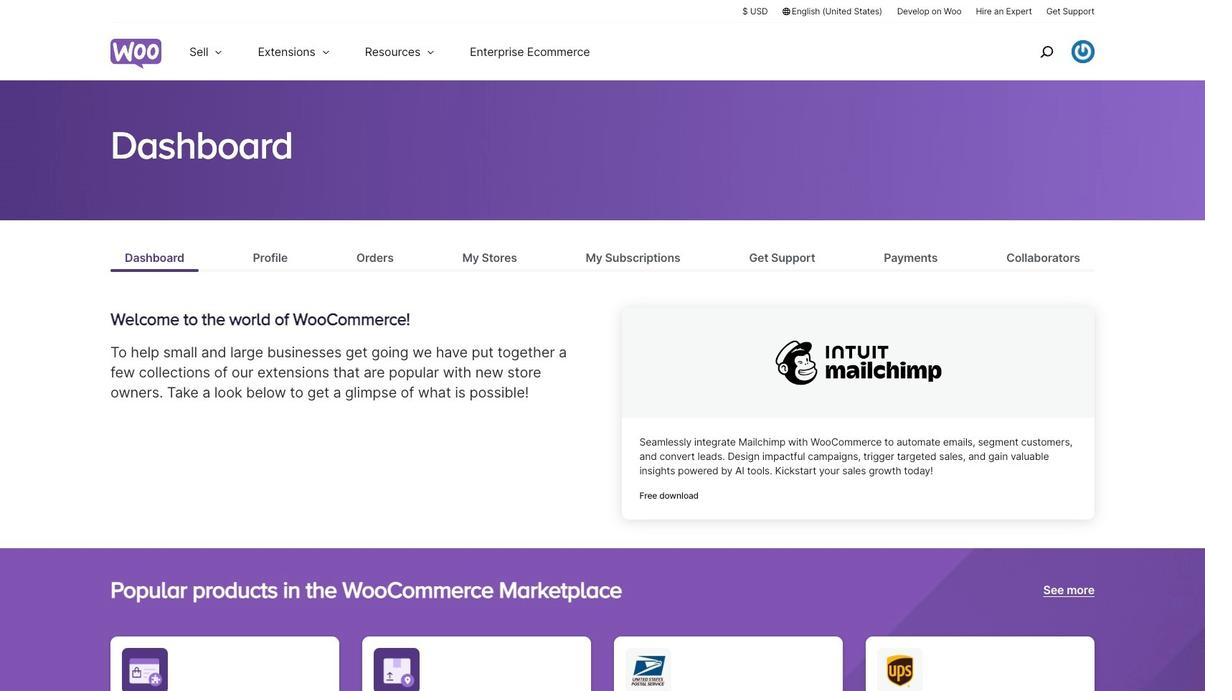 Task type: vqa. For each thing, say whether or not it's contained in the screenshot.
middle the
no



Task type: describe. For each thing, give the bounding box(es) containing it.
open account menu image
[[1072, 40, 1095, 63]]

service navigation menu element
[[1010, 28, 1095, 75]]



Task type: locate. For each thing, give the bounding box(es) containing it.
search image
[[1035, 40, 1058, 63]]



